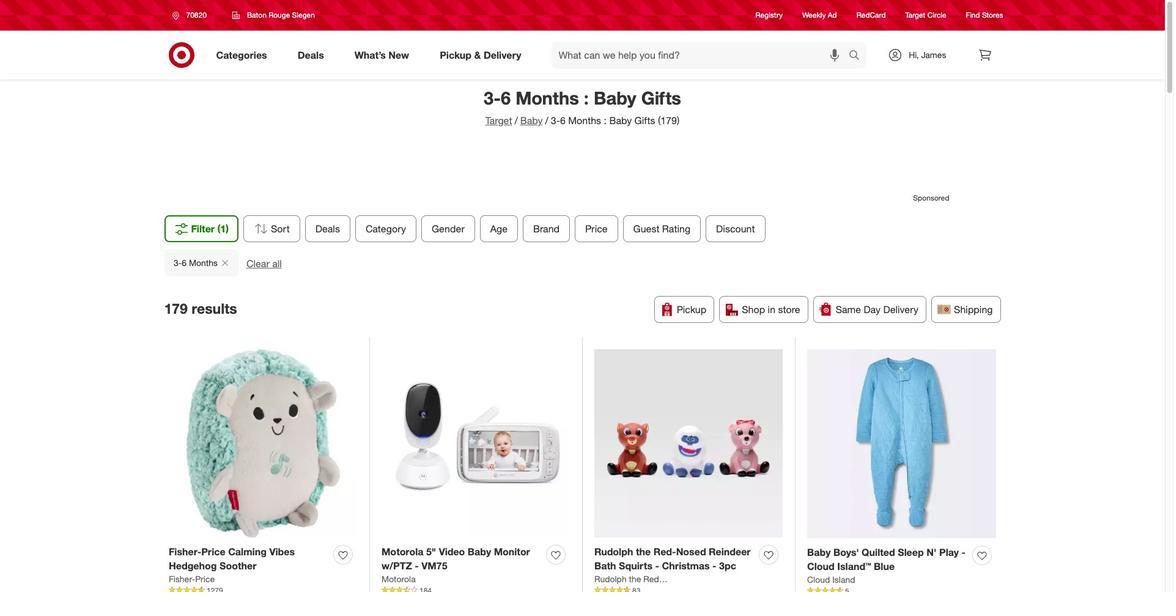 Task type: locate. For each thing, give the bounding box(es) containing it.
1 vertical spatial the
[[629, 574, 641, 584]]

delivery right '&'
[[484, 49, 522, 61]]

0 vertical spatial cloud
[[807, 560, 835, 572]]

filter (1) button
[[164, 215, 239, 242]]

1 horizontal spatial /
[[545, 114, 549, 127]]

motorola
[[382, 546, 424, 558], [382, 574, 416, 584]]

3- right baby link
[[551, 114, 560, 127]]

0 vertical spatial pickup
[[440, 49, 472, 61]]

months right baby link
[[568, 114, 601, 127]]

- left 3pc
[[713, 560, 717, 572]]

1 vertical spatial nosed
[[663, 574, 688, 584]]

1 vertical spatial 3-
[[551, 114, 560, 127]]

3- for 3-6 months : baby gifts target / baby / 3-6 months : baby gifts (179)
[[484, 87, 501, 109]]

rudolph the red-nosed reindeer bath squirts - christmas - 3pc image
[[595, 350, 783, 538], [595, 350, 783, 538]]

fisher- down hedgehog
[[169, 574, 195, 584]]

- inside baby boys' quilted sleep n' play - cloud island™ blue
[[962, 546, 966, 558]]

0 vertical spatial 3-
[[484, 87, 501, 109]]

3-
[[484, 87, 501, 109], [551, 114, 560, 127], [173, 258, 182, 268]]

price
[[585, 223, 608, 235], [201, 546, 226, 558], [195, 574, 215, 584]]

0 horizontal spatial target
[[486, 114, 512, 127]]

motorola down the w/ptz
[[382, 574, 416, 584]]

pickup for pickup & delivery
[[440, 49, 472, 61]]

:
[[584, 87, 589, 109], [604, 114, 607, 127]]

/ right baby link
[[545, 114, 549, 127]]

baton rouge siegen
[[247, 10, 315, 20]]

1 vertical spatial price
[[201, 546, 226, 558]]

fisher- for fisher-price calming vibes hedgehog soother
[[169, 546, 201, 558]]

nosed
[[676, 546, 706, 558], [663, 574, 688, 584]]

fisher-price calming vibes hedgehog soother image
[[169, 350, 357, 538], [169, 350, 357, 538]]

baby boys' quilted sleep n' play - cloud island™ blue image
[[807, 350, 996, 539], [807, 350, 996, 539]]

months inside button
[[189, 258, 217, 268]]

- up rudolph the red-nosed reindeer
[[655, 560, 659, 572]]

0 vertical spatial 6
[[501, 87, 511, 109]]

the up squirts
[[636, 546, 651, 558]]

- right play
[[962, 546, 966, 558]]

delivery inside button
[[884, 303, 919, 316]]

0 vertical spatial target
[[906, 11, 926, 20]]

baby boys' quilted sleep n' play - cloud island™ blue
[[807, 546, 966, 572]]

0 vertical spatial nosed
[[676, 546, 706, 558]]

months down the filter
[[189, 258, 217, 268]]

delivery for same day delivery
[[884, 303, 919, 316]]

2 cloud from the top
[[807, 574, 830, 585]]

fisher- for fisher-price
[[169, 574, 195, 584]]

play
[[940, 546, 959, 558]]

0 vertical spatial reindeer
[[709, 546, 751, 558]]

rudolph up bath
[[595, 546, 633, 558]]

1 fisher- from the top
[[169, 546, 201, 558]]

6 right baby link
[[560, 114, 566, 127]]

6 up target link at the top left of page
[[501, 87, 511, 109]]

months up baby link
[[516, 87, 579, 109]]

0 vertical spatial red-
[[654, 546, 676, 558]]

pickup & delivery link
[[430, 42, 537, 69]]

1 cloud from the top
[[807, 560, 835, 572]]

price inside fisher-price calming vibes hedgehog soother
[[201, 546, 226, 558]]

1 vertical spatial fisher-
[[169, 574, 195, 584]]

6
[[501, 87, 511, 109], [560, 114, 566, 127], [182, 258, 186, 268]]

1 horizontal spatial pickup
[[677, 303, 707, 316]]

price inside button
[[585, 223, 608, 235]]

(179)
[[658, 114, 680, 127]]

0 vertical spatial fisher-
[[169, 546, 201, 558]]

0 vertical spatial months
[[516, 87, 579, 109]]

1 horizontal spatial 6
[[501, 87, 511, 109]]

delivery right day
[[884, 303, 919, 316]]

/ left baby link
[[515, 114, 518, 127]]

target left baby link
[[486, 114, 512, 127]]

rudolph inside rudolph the red-nosed reindeer bath squirts - christmas - 3pc
[[595, 546, 633, 558]]

red- inside rudolph the red-nosed reindeer bath squirts - christmas - 3pc
[[654, 546, 676, 558]]

deals
[[298, 49, 324, 61], [315, 223, 340, 235]]

soother
[[220, 560, 257, 572]]

baby link
[[520, 114, 543, 127]]

rudolph for rudolph the red-nosed reindeer
[[595, 574, 627, 584]]

fisher-price calming vibes hedgehog soother
[[169, 546, 295, 572]]

deals right sort
[[315, 223, 340, 235]]

3- down 'filter (1)' "button"
[[173, 258, 182, 268]]

0 vertical spatial deals
[[298, 49, 324, 61]]

motorola up the w/ptz
[[382, 546, 424, 558]]

the for rudolph the red-nosed reindeer bath squirts - christmas - 3pc
[[636, 546, 651, 558]]

deals inside deals link
[[298, 49, 324, 61]]

red- down squirts
[[644, 574, 663, 584]]

1 vertical spatial 6
[[560, 114, 566, 127]]

fisher-price calming vibes hedgehog soother link
[[169, 545, 328, 573]]

1 vertical spatial target
[[486, 114, 512, 127]]

1 horizontal spatial 3-
[[484, 87, 501, 109]]

reindeer down 3pc
[[690, 574, 725, 584]]

redcard link
[[857, 10, 886, 21]]

fisher- up hedgehog
[[169, 546, 201, 558]]

2 fisher- from the top
[[169, 574, 195, 584]]

results
[[192, 300, 237, 317]]

island™
[[838, 560, 871, 572]]

nosed down christmas
[[663, 574, 688, 584]]

3- up target link at the top left of page
[[484, 87, 501, 109]]

registry
[[756, 11, 783, 20]]

cloud left island
[[807, 574, 830, 585]]

sort button
[[243, 215, 300, 242]]

reindeer
[[709, 546, 751, 558], [690, 574, 725, 584]]

blue
[[874, 560, 895, 572]]

the down squirts
[[629, 574, 641, 584]]

3-6 months button
[[164, 250, 239, 276]]

filter (1)
[[191, 223, 229, 235]]

reindeer for rudolph the red-nosed reindeer bath squirts - christmas - 3pc
[[709, 546, 751, 558]]

pickup inside button
[[677, 303, 707, 316]]

christmas
[[662, 560, 710, 572]]

cloud up "cloud island" at right bottom
[[807, 560, 835, 572]]

shop in store
[[742, 303, 801, 316]]

gender button
[[421, 215, 475, 242]]

the for rudolph the red-nosed reindeer
[[629, 574, 641, 584]]

What can we help you find? suggestions appear below search field
[[551, 42, 852, 69]]

w/ptz
[[382, 560, 412, 572]]

0 vertical spatial :
[[584, 87, 589, 109]]

2 motorola from the top
[[382, 574, 416, 584]]

guest rating
[[633, 223, 691, 235]]

fisher- inside fisher-price calming vibes hedgehog soother
[[169, 546, 201, 558]]

1 vertical spatial pickup
[[677, 303, 707, 316]]

red- up christmas
[[654, 546, 676, 558]]

0 horizontal spatial /
[[515, 114, 518, 127]]

2 vertical spatial months
[[189, 258, 217, 268]]

baby inside baby boys' quilted sleep n' play - cloud island™ blue
[[807, 546, 831, 558]]

monitor
[[494, 546, 530, 558]]

pickup button
[[654, 296, 715, 323]]

0 vertical spatial rudolph
[[595, 546, 633, 558]]

6 inside button
[[182, 258, 186, 268]]

2 vertical spatial price
[[195, 574, 215, 584]]

categories
[[216, 49, 267, 61]]

red-
[[654, 546, 676, 558], [644, 574, 663, 584]]

pickup
[[440, 49, 472, 61], [677, 303, 707, 316]]

1 vertical spatial motorola
[[382, 574, 416, 584]]

shipping
[[954, 303, 993, 316]]

price up hedgehog
[[201, 546, 226, 558]]

motorola inside motorola 5" video baby monitor w/ptz - vm75
[[382, 546, 424, 558]]

months for 3-6 months
[[189, 258, 217, 268]]

70820 button
[[164, 4, 220, 26]]

nosed inside rudolph the red-nosed reindeer bath squirts - christmas - 3pc
[[676, 546, 706, 558]]

rudolph down bath
[[595, 574, 627, 584]]

video
[[439, 546, 465, 558]]

motorola 5" video baby monitor w/ptz - vm75 image
[[382, 350, 570, 538], [382, 350, 570, 538]]

deals for deals link
[[298, 49, 324, 61]]

weekly ad link
[[803, 10, 837, 21]]

nosed up christmas
[[676, 546, 706, 558]]

deals down siegen
[[298, 49, 324, 61]]

gifts left (179)
[[635, 114, 655, 127]]

price down hedgehog
[[195, 574, 215, 584]]

0 horizontal spatial :
[[584, 87, 589, 109]]

vm75
[[422, 560, 448, 572]]

same day delivery button
[[813, 296, 927, 323]]

delivery for pickup & delivery
[[484, 49, 522, 61]]

gifts up (179)
[[642, 87, 681, 109]]

1 vertical spatial gifts
[[635, 114, 655, 127]]

nosed for rudolph the red-nosed reindeer
[[663, 574, 688, 584]]

2 vertical spatial 3-
[[173, 258, 182, 268]]

1 motorola from the top
[[382, 546, 424, 558]]

pickup for pickup
[[677, 303, 707, 316]]

3- inside button
[[173, 258, 182, 268]]

0 vertical spatial motorola
[[382, 546, 424, 558]]

motorola for motorola
[[382, 574, 416, 584]]

- left vm75
[[415, 560, 419, 572]]

1 vertical spatial reindeer
[[690, 574, 725, 584]]

reindeer inside rudolph the red-nosed reindeer bath squirts - christmas - 3pc
[[709, 546, 751, 558]]

1 vertical spatial delivery
[[884, 303, 919, 316]]

target left circle
[[906, 11, 926, 20]]

0 horizontal spatial 3-
[[173, 258, 182, 268]]

fisher-
[[169, 546, 201, 558], [169, 574, 195, 584]]

clear
[[246, 258, 269, 270]]

0 horizontal spatial pickup
[[440, 49, 472, 61]]

1 horizontal spatial delivery
[[884, 303, 919, 316]]

6 down 'filter (1)' "button"
[[182, 258, 186, 268]]

1 horizontal spatial :
[[604, 114, 607, 127]]

price left "guest" at top right
[[585, 223, 608, 235]]

rouge
[[269, 10, 290, 20]]

reindeer up 3pc
[[709, 546, 751, 558]]

1 vertical spatial deals
[[315, 223, 340, 235]]

0 vertical spatial the
[[636, 546, 651, 558]]

1 vertical spatial red-
[[644, 574, 663, 584]]

2 vertical spatial 6
[[182, 258, 186, 268]]

months
[[516, 87, 579, 109], [568, 114, 601, 127], [189, 258, 217, 268]]

deals inside deals button
[[315, 223, 340, 235]]

stores
[[982, 11, 1004, 20]]

the inside rudolph the red-nosed reindeer bath squirts - christmas - 3pc
[[636, 546, 651, 558]]

search button
[[844, 42, 873, 71]]

rudolph for rudolph the red-nosed reindeer bath squirts - christmas - 3pc
[[595, 546, 633, 558]]

discount
[[716, 223, 755, 235]]

1 vertical spatial cloud
[[807, 574, 830, 585]]

&
[[474, 49, 481, 61]]

rating
[[662, 223, 691, 235]]

0 vertical spatial delivery
[[484, 49, 522, 61]]

3pc
[[719, 560, 736, 572]]

target
[[906, 11, 926, 20], [486, 114, 512, 127]]

0 horizontal spatial delivery
[[484, 49, 522, 61]]

0 horizontal spatial 6
[[182, 258, 186, 268]]

baby
[[594, 87, 637, 109], [520, 114, 543, 127], [610, 114, 632, 127], [468, 546, 491, 558], [807, 546, 831, 558]]

0 vertical spatial price
[[585, 223, 608, 235]]

1 rudolph from the top
[[595, 546, 633, 558]]

shop in store button
[[720, 296, 808, 323]]

1 vertical spatial rudolph
[[595, 574, 627, 584]]

2 rudolph from the top
[[595, 574, 627, 584]]



Task type: describe. For each thing, give the bounding box(es) containing it.
2 / from the left
[[545, 114, 549, 127]]

5"
[[426, 546, 436, 558]]

motorola for motorola 5" video baby monitor w/ptz - vm75
[[382, 546, 424, 558]]

1 horizontal spatial target
[[906, 11, 926, 20]]

baton rouge siegen button
[[224, 4, 323, 26]]

3-6 months
[[173, 258, 217, 268]]

same day delivery
[[836, 303, 919, 316]]

search
[[844, 50, 873, 62]]

all
[[272, 258, 282, 270]]

target link
[[486, 114, 512, 127]]

1 vertical spatial :
[[604, 114, 607, 127]]

sleep
[[898, 546, 924, 558]]

baby boys' quilted sleep n' play - cloud island™ blue link
[[807, 546, 968, 574]]

motorola link
[[382, 573, 416, 585]]

6 for 3-6 months
[[182, 258, 186, 268]]

find
[[966, 11, 980, 20]]

same
[[836, 303, 861, 316]]

(1)
[[217, 223, 229, 235]]

179
[[164, 300, 188, 317]]

deals link
[[287, 42, 339, 69]]

guest
[[633, 223, 660, 235]]

reindeer for rudolph the red-nosed reindeer
[[690, 574, 725, 584]]

shipping button
[[932, 296, 1001, 323]]

target inside 3-6 months : baby gifts target / baby / 3-6 months : baby gifts (179)
[[486, 114, 512, 127]]

cloud inside baby boys' quilted sleep n' play - cloud island™ blue
[[807, 560, 835, 572]]

n'
[[927, 546, 937, 558]]

hi,
[[909, 50, 919, 60]]

bath
[[595, 560, 616, 572]]

2 horizontal spatial 3-
[[551, 114, 560, 127]]

squirts
[[619, 560, 653, 572]]

cloud island
[[807, 574, 856, 585]]

registry link
[[756, 10, 783, 21]]

rudolph the red-nosed reindeer link
[[595, 573, 725, 585]]

rudolph the red-nosed reindeer bath squirts - christmas - 3pc
[[595, 546, 751, 572]]

store
[[778, 303, 801, 316]]

what's new
[[355, 49, 409, 61]]

what's new link
[[344, 42, 425, 69]]

motorola 5" video baby monitor w/ptz - vm75
[[382, 546, 530, 572]]

ad
[[828, 11, 837, 20]]

price for fisher-price
[[195, 574, 215, 584]]

deals for deals button
[[315, 223, 340, 235]]

day
[[864, 303, 881, 316]]

pickup & delivery
[[440, 49, 522, 61]]

find stores link
[[966, 10, 1004, 21]]

70820
[[186, 10, 207, 20]]

age button
[[480, 215, 518, 242]]

6 for 3-6 months : baby gifts target / baby / 3-6 months : baby gifts (179)
[[501, 87, 511, 109]]

age
[[490, 223, 508, 235]]

fisher-price
[[169, 574, 215, 584]]

quilted
[[862, 546, 895, 558]]

target circle
[[906, 11, 947, 20]]

weekly
[[803, 11, 826, 20]]

in
[[768, 303, 776, 316]]

guest rating button
[[623, 215, 701, 242]]

baby inside motorola 5" video baby monitor w/ptz - vm75
[[468, 546, 491, 558]]

179 results
[[164, 300, 237, 317]]

sort
[[271, 223, 290, 235]]

motorola 5" video baby monitor w/ptz - vm75 link
[[382, 545, 541, 573]]

category
[[366, 223, 406, 235]]

vibes
[[269, 546, 295, 558]]

shop
[[742, 303, 765, 316]]

categories link
[[206, 42, 282, 69]]

calming
[[228, 546, 267, 558]]

1 vertical spatial months
[[568, 114, 601, 127]]

boys'
[[834, 546, 859, 558]]

0 vertical spatial gifts
[[642, 87, 681, 109]]

baton
[[247, 10, 267, 20]]

redcard
[[857, 11, 886, 20]]

brand
[[533, 223, 560, 235]]

cloud inside cloud island link
[[807, 574, 830, 585]]

filter
[[191, 223, 215, 235]]

deals button
[[305, 215, 350, 242]]

hi, james
[[909, 50, 947, 60]]

category button
[[355, 215, 417, 242]]

price button
[[575, 215, 618, 242]]

2 horizontal spatial 6
[[560, 114, 566, 127]]

discount button
[[706, 215, 766, 242]]

sponsored
[[913, 193, 950, 202]]

months for 3-6 months : baby gifts target / baby / 3-6 months : baby gifts (179)
[[516, 87, 579, 109]]

circle
[[928, 11, 947, 20]]

red- for rudolph the red-nosed reindeer bath squirts - christmas - 3pc
[[654, 546, 676, 558]]

what's
[[355, 49, 386, 61]]

- inside motorola 5" video baby monitor w/ptz - vm75
[[415, 560, 419, 572]]

target circle link
[[906, 10, 947, 21]]

red- for rudolph the red-nosed reindeer
[[644, 574, 663, 584]]

weekly ad
[[803, 11, 837, 20]]

cloud island link
[[807, 574, 856, 586]]

price for fisher-price calming vibes hedgehog soother
[[201, 546, 226, 558]]

3- for 3-6 months
[[173, 258, 182, 268]]

1 / from the left
[[515, 114, 518, 127]]

rudolph the red-nosed reindeer bath squirts - christmas - 3pc link
[[595, 545, 754, 573]]

new
[[389, 49, 409, 61]]

gender
[[432, 223, 465, 235]]

rudolph the red-nosed reindeer
[[595, 574, 725, 584]]

nosed for rudolph the red-nosed reindeer bath squirts - christmas - 3pc
[[676, 546, 706, 558]]

island
[[833, 574, 856, 585]]



Task type: vqa. For each thing, say whether or not it's contained in the screenshot.


